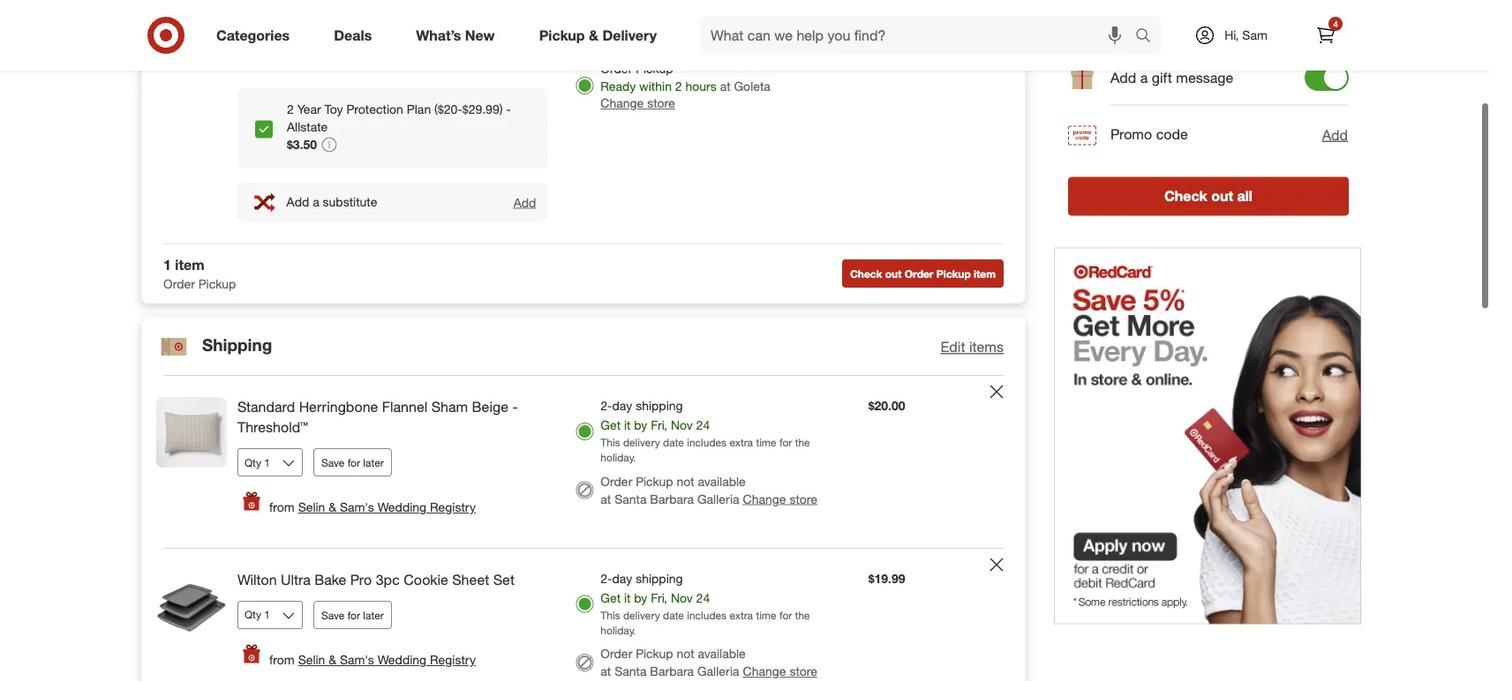 Task type: describe. For each thing, give the bounding box(es) containing it.
hi, sam
[[1225, 27, 1268, 43]]

What can we help you find? suggestions appear below search field
[[700, 16, 1140, 55]]

at for standard herringbone flannel sham beige - threshold™
[[601, 491, 611, 507]]

change store button for wilton ultra bake pro 3pc cookie sheet set
[[743, 663, 818, 681]]

$20.00
[[868, 398, 905, 414]]

check out order pickup item button
[[842, 259, 1004, 288]]

registry for beige
[[430, 500, 476, 515]]

categories
[[216, 27, 290, 44]]

save for later for bake
[[321, 609, 384, 622]]

24 for wilton ultra bake pro 3pc cookie sheet set
[[696, 591, 710, 606]]

pickup inside order pickup ready within 2 hours at goleta change store
[[636, 60, 673, 76]]

- inside standard herringbone flannel sham beige - threshold™
[[512, 399, 518, 416]]

sale
[[868, 18, 893, 33]]

holiday. for wilton ultra bake pro 3pc cookie sheet set
[[601, 624, 636, 637]]

reg
[[868, 3, 888, 16]]

standard herringbone flannel sham beige - threshold™
[[237, 399, 518, 436]]

set
[[493, 572, 515, 589]]

Service plan for Spidey and His Amazing Friends Metals City Track Set checkbox
[[255, 120, 273, 138]]

reg $49.99 sale
[[868, 3, 922, 33]]

order inside 1 item order pickup
[[163, 276, 195, 291]]

with
[[1111, 22, 1135, 37]]

check out order pickup item
[[850, 267, 996, 280]]

beige
[[472, 399, 509, 416]]

get inside get it by fri, nov 24 this delivery date includes extra time for the holiday.
[[601, 5, 621, 20]]

not for wilton ultra bake pro 3pc cookie sheet set
[[677, 646, 695, 662]]

selin for ultra
[[298, 652, 325, 668]]

cart item ready to fulfill group containing standard herringbone flannel sham beige - threshold™
[[142, 376, 1025, 548]]

protection
[[347, 101, 403, 117]]

day for standard herringbone flannel sham beige - threshold™
[[612, 398, 632, 414]]

2-day shipping get it by fri, nov 24 this delivery date includes extra time for the holiday. for wilton ultra bake pro 3pc cookie sheet set
[[601, 571, 810, 637]]

message
[[1176, 69, 1234, 86]]

$35
[[1139, 22, 1159, 37]]

delivery
[[602, 27, 657, 44]]

cart item ready to fulfill group containing wilton ultra bake pro 3pc cookie sheet set
[[142, 549, 1025, 682]]

pickup up store pickup option
[[539, 27, 585, 44]]

free
[[1111, 3, 1140, 21]]

add a substitute
[[287, 194, 377, 210]]

cookie
[[404, 572, 448, 589]]

order pickup not available at santa barbara galleria change store for standard herringbone flannel sham beige - threshold™
[[601, 474, 818, 507]]

the for standard herringbone flannel sham beige - threshold™
[[795, 436, 810, 449]]

code
[[1156, 126, 1188, 143]]

deals
[[334, 27, 372, 44]]

0 vertical spatial change store button
[[601, 95, 675, 112]]

new
[[465, 27, 495, 44]]

pickup inside button
[[937, 267, 971, 280]]

by inside get it by fri, nov 24 this delivery date includes extra time for the holiday.
[[634, 5, 647, 20]]

wedding for pro
[[378, 652, 427, 668]]

save for ultra
[[321, 609, 345, 622]]

substitute
[[323, 194, 377, 210]]

a for substitute
[[313, 194, 319, 210]]

goleta
[[734, 78, 771, 93]]

$29.99)
[[462, 101, 503, 117]]

0 vertical spatial save for later
[[316, 43, 378, 56]]

3pc
[[376, 572, 400, 589]]

orders*
[[1162, 22, 1202, 37]]

date for wilton ultra bake pro 3pc cookie sheet set
[[663, 609, 684, 622]]

registry for 3pc
[[430, 652, 476, 668]]

4 link
[[1307, 16, 1345, 55]]

wilton ultra bake pro 3pc cookie sheet set
[[237, 572, 515, 589]]

get it by fri, nov 24 this delivery date includes extra time for the holiday.
[[601, 5, 810, 51]]

0 vertical spatial save for later button
[[308, 35, 386, 63]]

nov for wilton ultra bake pro 3pc cookie sheet set
[[671, 591, 693, 606]]

check out all button
[[1068, 177, 1349, 216]]

available for wilton ultra bake pro 3pc cookie sheet set
[[698, 646, 746, 662]]

the for wilton ultra bake pro 3pc cookie sheet set
[[795, 609, 810, 622]]

item inside button
[[974, 267, 996, 280]]

hi,
[[1225, 27, 1239, 43]]

2- for wilton ultra bake pro 3pc cookie sheet set
[[601, 571, 612, 587]]

cart item ready to fulfill group containing get it by fri, nov 24
[[142, 0, 1025, 243]]

herringbone
[[299, 399, 378, 416]]

($20-
[[434, 101, 462, 117]]

the inside get it by fri, nov 24 this delivery date includes extra time for the holiday.
[[795, 23, 810, 36]]

edit
[[941, 338, 965, 356]]

2 inside order pickup ready within 2 hours at goleta change store
[[675, 78, 682, 93]]

0 vertical spatial save
[[316, 43, 339, 56]]

holiday. inside get it by fri, nov 24 this delivery date includes extra time for the holiday.
[[601, 38, 636, 51]]

it for wilton ultra bake pro 3pc cookie sheet set
[[624, 591, 631, 606]]

sheet
[[452, 572, 489, 589]]

available for standard herringbone flannel sham beige - threshold™
[[698, 474, 746, 489]]

sham
[[431, 399, 468, 416]]

2 year toy protection plan ($20-$29.99) - allstate
[[287, 101, 511, 134]]

Store pickup radio
[[576, 77, 594, 95]]

$3.50
[[287, 137, 317, 152]]

from selin & sam's wedding registry for flannel
[[269, 500, 476, 515]]

ultra
[[281, 572, 311, 589]]

date for standard herringbone flannel sham beige - threshold™
[[663, 436, 684, 449]]

hours
[[686, 78, 717, 93]]

store for wilton ultra bake pro 3pc cookie sheet set
[[790, 664, 818, 679]]

selin for herringbone
[[298, 500, 325, 515]]

promo
[[1111, 126, 1152, 143]]

pro
[[350, 572, 372, 589]]

check out all
[[1165, 188, 1253, 205]]

2-day shipping get it by fri, nov 24 this delivery date includes extra time for the holiday. for standard herringbone flannel sham beige - threshold™
[[601, 398, 810, 465]]

2 inside 2 year toy protection plan ($20-$29.99) - allstate
[[287, 101, 294, 117]]

ready
[[601, 78, 636, 93]]

what's
[[416, 27, 461, 44]]

delivery for standard herringbone flannel sham beige - threshold™
[[623, 436, 660, 449]]

4
[[1333, 18, 1338, 29]]

& for 3pc
[[329, 652, 336, 668]]

wilton
[[237, 572, 277, 589]]

add a gift message
[[1111, 69, 1234, 86]]

at inside order pickup ready within 2 hours at goleta change store
[[720, 78, 731, 93]]

within
[[639, 78, 672, 93]]

for inside get it by fri, nov 24 this delivery date includes extra time for the holiday.
[[780, 23, 792, 36]]

order inside order pickup ready within 2 hours at goleta change store
[[601, 60, 632, 76]]

0 vertical spatial &
[[589, 27, 599, 44]]

later for flannel
[[363, 456, 384, 469]]

standard
[[237, 399, 295, 416]]

out for all
[[1211, 188, 1233, 205]]

pickup inside 1 item order pickup
[[199, 276, 236, 291]]

by for standard herringbone flannel sham beige - threshold™
[[634, 418, 647, 433]]

plan
[[407, 101, 431, 117]]



Task type: vqa. For each thing, say whether or not it's contained in the screenshot.
shipping within the the 'free shipping with $35 orders* (exclusions apply)'
yes



Task type: locate. For each thing, give the bounding box(es) containing it.
a for gift
[[1140, 69, 1148, 86]]

1 barbara from the top
[[650, 491, 694, 507]]

3 extra from the top
[[730, 609, 753, 622]]

delivery for wilton ultra bake pro 3pc cookie sheet set
[[623, 609, 660, 622]]

2 vertical spatial it
[[624, 591, 631, 606]]

edit items button
[[941, 337, 1004, 357]]

0 vertical spatial holiday.
[[601, 38, 636, 51]]

2 holiday. from the top
[[601, 451, 636, 465]]

1 cart item ready to fulfill group from the top
[[142, 0, 1025, 243]]

1 by from the top
[[634, 5, 647, 20]]

change for wilton ultra bake pro 3pc cookie sheet set
[[743, 664, 786, 679]]

24
[[696, 5, 710, 20], [696, 418, 710, 433], [696, 591, 710, 606]]

0 vertical spatial out
[[1211, 188, 1233, 205]]

2 it from the top
[[624, 418, 631, 433]]

2 from selin & sam's wedding registry from the top
[[269, 652, 476, 668]]

0 horizontal spatial item
[[175, 256, 204, 273]]

fri, for standard herringbone flannel sham beige - threshold™
[[651, 418, 667, 433]]

out inside "button"
[[1211, 188, 1233, 205]]

1 includes from the top
[[687, 23, 727, 36]]

from selin & sam's wedding registry for bake
[[269, 652, 476, 668]]

$19.99
[[868, 571, 905, 587]]

1 vertical spatial save for later button
[[313, 448, 392, 477]]

1 vertical spatial nov
[[671, 418, 693, 433]]

wedding
[[378, 500, 427, 515], [378, 652, 427, 668]]

save up toy
[[316, 43, 339, 56]]

- right $29.99)
[[506, 101, 511, 117]]

1 order pickup not available at santa barbara galleria change store from the top
[[601, 474, 818, 507]]

2 vertical spatial delivery
[[623, 609, 660, 622]]

0 vertical spatial extra
[[730, 23, 753, 36]]

barbara for wilton ultra bake pro 3pc cookie sheet set
[[650, 664, 694, 679]]

2 not from the top
[[677, 646, 695, 662]]

save down herringbone
[[321, 456, 345, 469]]

from up ultra at left
[[269, 500, 295, 515]]

1 vertical spatial store
[[790, 491, 818, 507]]

2 vertical spatial fri,
[[651, 591, 667, 606]]

1 vertical spatial includes
[[687, 436, 727, 449]]

1 vertical spatial available
[[698, 646, 746, 662]]

check for check out order pickup item
[[850, 267, 882, 280]]

order pickup ready within 2 hours at goleta change store
[[601, 60, 771, 111]]

santa for standard herringbone flannel sham beige - threshold™
[[615, 491, 647, 507]]

1 vertical spatial time
[[756, 436, 777, 449]]

registry up sheet
[[430, 500, 476, 515]]

1 vertical spatial get
[[601, 418, 621, 433]]

pickup right not available option
[[636, 646, 673, 662]]

None radio
[[576, 423, 594, 440], [576, 595, 594, 613], [576, 423, 594, 440], [576, 595, 594, 613]]

santa for wilton ultra bake pro 3pc cookie sheet set
[[615, 664, 647, 679]]

2 selin from the top
[[298, 652, 325, 668]]

store inside order pickup ready within 2 hours at goleta change store
[[647, 96, 675, 111]]

1 vertical spatial shipping
[[636, 398, 683, 414]]

save for later up toy
[[316, 43, 378, 56]]

2 vertical spatial holiday.
[[601, 624, 636, 637]]

galleria for wilton ultra bake pro 3pc cookie sheet set
[[697, 664, 739, 679]]

2 santa from the top
[[615, 664, 647, 679]]

at right not available option
[[601, 664, 611, 679]]

0 horizontal spatial out
[[885, 267, 902, 280]]

galleria for standard herringbone flannel sham beige - threshold™
[[697, 491, 739, 507]]

includes for wilton ultra bake pro 3pc cookie sheet set
[[687, 609, 727, 622]]

1 vertical spatial 2
[[287, 101, 294, 117]]

it inside get it by fri, nov 24 this delivery date includes extra time for the holiday.
[[624, 5, 631, 20]]

extra for wilton ultra bake pro 3pc cookie sheet set
[[730, 609, 753, 622]]

holiday. for standard herringbone flannel sham beige - threshold™
[[601, 451, 636, 465]]

2-day shipping get it by fri, nov 24 this delivery date includes extra time for the holiday.
[[601, 398, 810, 465], [601, 571, 810, 637]]

pickup up "shipping"
[[199, 276, 236, 291]]

a
[[1140, 69, 1148, 86], [313, 194, 319, 210]]

- right beige at the bottom left of the page
[[512, 399, 518, 416]]

save for later button up toy
[[308, 35, 386, 63]]

1 vertical spatial barbara
[[650, 664, 694, 679]]

2 left "year"
[[287, 101, 294, 117]]

not available radio
[[576, 481, 594, 499]]

2 sam's from the top
[[340, 652, 374, 668]]

0 vertical spatial check
[[1165, 188, 1207, 205]]

change for standard herringbone flannel sham beige - threshold™
[[743, 491, 786, 507]]

search
[[1127, 28, 1170, 46]]

time for wilton ultra bake pro 3pc cookie sheet set
[[756, 609, 777, 622]]

2 vertical spatial date
[[663, 609, 684, 622]]

deals link
[[319, 16, 394, 55]]

save for later button for flannel
[[313, 448, 392, 477]]

2 cart item ready to fulfill group from the top
[[142, 376, 1025, 548]]

toy
[[325, 101, 343, 117]]

2 by from the top
[[634, 418, 647, 433]]

save for later button down standard herringbone flannel sham beige - threshold™
[[313, 448, 392, 477]]

1 registry from the top
[[430, 500, 476, 515]]

0 vertical spatial cart item ready to fulfill group
[[142, 0, 1025, 243]]

0 vertical spatial store
[[647, 96, 675, 111]]

barbara right not available option
[[650, 664, 694, 679]]

2 vertical spatial change store button
[[743, 663, 818, 681]]

galleria
[[697, 491, 739, 507], [697, 664, 739, 679]]

by for wilton ultra bake pro 3pc cookie sheet set
[[634, 591, 647, 606]]

2 left hours
[[675, 78, 682, 93]]

at
[[720, 78, 731, 93], [601, 491, 611, 507], [601, 664, 611, 679]]

2 vertical spatial get
[[601, 591, 621, 606]]

from for wilton
[[269, 652, 295, 668]]

1 vertical spatial by
[[634, 418, 647, 433]]

this for wilton ultra bake pro 3pc cookie sheet set
[[601, 609, 620, 622]]

2 this from the top
[[601, 436, 620, 449]]

selin & sam's wedding registry link for flannel
[[298, 500, 476, 515]]

save down bake
[[321, 609, 345, 622]]

registry down sheet
[[430, 652, 476, 668]]

0 vertical spatial registry
[[430, 500, 476, 515]]

check for check out all
[[1165, 188, 1207, 205]]

change store button
[[601, 95, 675, 112], [743, 490, 818, 508], [743, 663, 818, 681]]

what's new link
[[401, 16, 517, 55]]

1 galleria from the top
[[697, 491, 739, 507]]

2 includes from the top
[[687, 436, 727, 449]]

2 vertical spatial nov
[[671, 591, 693, 606]]

2-
[[601, 398, 612, 414], [601, 571, 612, 587]]

0 vertical spatial at
[[720, 78, 731, 93]]

allstate
[[287, 119, 328, 134]]

change
[[601, 96, 644, 111], [743, 491, 786, 507], [743, 664, 786, 679]]

2 vertical spatial &
[[329, 652, 336, 668]]

1 vertical spatial holiday.
[[601, 451, 636, 465]]

out for order
[[885, 267, 902, 280]]

2 day from the top
[[612, 571, 632, 587]]

3 cart item ready to fulfill group from the top
[[142, 549, 1025, 682]]

0 horizontal spatial 2
[[287, 101, 294, 117]]

1 vertical spatial cart item ready to fulfill group
[[142, 376, 1025, 548]]

2 fri, from the top
[[651, 418, 667, 433]]

1 this from the top
[[601, 23, 620, 36]]

3 the from the top
[[795, 609, 810, 622]]

1 vertical spatial the
[[795, 436, 810, 449]]

3 fri, from the top
[[651, 591, 667, 606]]

3 24 from the top
[[696, 591, 710, 606]]

from selin & sam's wedding registry up wilton ultra bake pro 3pc cookie sheet set
[[269, 500, 476, 515]]

2 2- from the top
[[601, 571, 612, 587]]

& up bake
[[329, 500, 336, 515]]

2 2-day shipping get it by fri, nov 24 this delivery date includes extra time for the holiday. from the top
[[601, 571, 810, 637]]

sam
[[1242, 27, 1268, 43]]

check inside button
[[850, 267, 882, 280]]

fri,
[[651, 5, 667, 20], [651, 418, 667, 433], [651, 591, 667, 606]]

1 item order pickup
[[163, 256, 236, 291]]

at right hours
[[720, 78, 731, 93]]

24 for standard herringbone flannel sham beige - threshold™
[[696, 418, 710, 433]]

selin & sam's wedding registry link down 3pc on the left of page
[[298, 652, 476, 668]]

selin up ultra at left
[[298, 500, 325, 515]]

0 vertical spatial by
[[634, 5, 647, 20]]

1 selin & sam's wedding registry link from the top
[[298, 500, 476, 515]]

& left delivery
[[589, 27, 599, 44]]

santa right not available option
[[615, 664, 647, 679]]

3 holiday. from the top
[[601, 624, 636, 637]]

2 vertical spatial the
[[795, 609, 810, 622]]

0 vertical spatial selin
[[298, 500, 325, 515]]

order pickup not available at santa barbara galleria change store
[[601, 474, 818, 507], [601, 646, 818, 679]]

2 galleria from the top
[[697, 664, 739, 679]]

save
[[316, 43, 339, 56], [321, 456, 345, 469], [321, 609, 345, 622]]

1 24 from the top
[[696, 5, 710, 20]]

selin & sam's wedding registry link
[[298, 500, 476, 515], [298, 652, 476, 668]]

3 time from the top
[[756, 609, 777, 622]]

from
[[269, 500, 295, 515], [269, 652, 295, 668]]

1 vertical spatial registry
[[430, 652, 476, 668]]

0 vertical spatial get
[[601, 5, 621, 20]]

save for later button down 'pro' on the bottom of page
[[313, 601, 392, 629]]

item inside 1 item order pickup
[[175, 256, 204, 273]]

later down wilton ultra bake pro 3pc cookie sheet set
[[363, 609, 384, 622]]

standard herringbone flannel sham beige - threshold&#8482; image
[[156, 398, 227, 468]]

2 extra from the top
[[730, 436, 753, 449]]

1 delivery from the top
[[623, 23, 660, 36]]

sam's for bake
[[340, 652, 374, 668]]

get for wilton ultra bake pro 3pc cookie sheet set
[[601, 591, 621, 606]]

2 vertical spatial save for later
[[321, 609, 384, 622]]

1 vertical spatial later
[[363, 456, 384, 469]]

out inside button
[[885, 267, 902, 280]]

shipping for wilton ultra bake pro 3pc cookie sheet set
[[636, 571, 683, 587]]

item right 1
[[175, 256, 204, 273]]

1 time from the top
[[756, 23, 777, 36]]

free shipping with $35 orders* (exclusions apply)
[[1111, 3, 1304, 37]]

time inside get it by fri, nov 24 this delivery date includes extra time for the holiday.
[[756, 23, 777, 36]]

order pickup not available at santa barbara galleria change store for wilton ultra bake pro 3pc cookie sheet set
[[601, 646, 818, 679]]

store for standard herringbone flannel sham beige - threshold™
[[790, 491, 818, 507]]

item up items
[[974, 267, 996, 280]]

barbara
[[650, 491, 694, 507], [650, 664, 694, 679]]

0 horizontal spatial a
[[313, 194, 319, 210]]

day for wilton ultra bake pro 3pc cookie sheet set
[[612, 571, 632, 587]]

0 vertical spatial delivery
[[623, 23, 660, 36]]

shipping inside 'free shipping with $35 orders* (exclusions apply)'
[[1144, 3, 1201, 21]]

1 fri, from the top
[[651, 5, 667, 20]]

1 wedding from the top
[[378, 500, 427, 515]]

registry
[[430, 500, 476, 515], [430, 652, 476, 668]]

this for standard herringbone flannel sham beige - threshold™
[[601, 436, 620, 449]]

1 horizontal spatial add button
[[1321, 124, 1349, 146]]

at right not available radio
[[601, 491, 611, 507]]

change store button for standard herringbone flannel sham beige - threshold™
[[743, 490, 818, 508]]

1 from selin & sam's wedding registry from the top
[[269, 500, 476, 515]]

selin
[[298, 500, 325, 515], [298, 652, 325, 668]]

fri, for wilton ultra bake pro 3pc cookie sheet set
[[651, 591, 667, 606]]

a left gift at the right top of the page
[[1140, 69, 1148, 86]]

from selin & sam's wedding registry
[[269, 500, 476, 515], [269, 652, 476, 668]]

1
[[163, 256, 171, 273]]

1 horizontal spatial item
[[974, 267, 996, 280]]

0 vertical spatial selin & sam's wedding registry link
[[298, 500, 476, 515]]

& for beige
[[329, 500, 336, 515]]

1 day from the top
[[612, 398, 632, 414]]

0 vertical spatial fri,
[[651, 5, 667, 20]]

from for standard
[[269, 500, 295, 515]]

order
[[601, 60, 632, 76], [905, 267, 934, 280], [163, 276, 195, 291], [601, 474, 632, 489], [601, 646, 632, 662]]

2 vertical spatial later
[[363, 609, 384, 622]]

save for later for flannel
[[321, 456, 384, 469]]

standard herringbone flannel sham beige - threshold™ link
[[237, 398, 548, 438]]

save for later down 'pro' on the bottom of page
[[321, 609, 384, 622]]

wedding up wilton ultra bake pro 3pc cookie sheet set link
[[378, 500, 427, 515]]

includes inside get it by fri, nov 24 this delivery date includes extra time for the holiday.
[[687, 23, 727, 36]]

2 order pickup not available at santa barbara galleria change store from the top
[[601, 646, 818, 679]]

1 vertical spatial -
[[512, 399, 518, 416]]

2 vertical spatial save
[[321, 609, 345, 622]]

1 vertical spatial 24
[[696, 418, 710, 433]]

barbara right not available radio
[[650, 491, 694, 507]]

wedding for sham
[[378, 500, 427, 515]]

1 vertical spatial &
[[329, 500, 336, 515]]

3 nov from the top
[[671, 591, 693, 606]]

threshold™
[[237, 419, 308, 436]]

2 wedding from the top
[[378, 652, 427, 668]]

2 24 from the top
[[696, 418, 710, 433]]

date
[[663, 23, 684, 36], [663, 436, 684, 449], [663, 609, 684, 622]]

selin down ultra at left
[[298, 652, 325, 668]]

pickup & delivery link
[[524, 16, 679, 55]]

1 extra from the top
[[730, 23, 753, 36]]

2 date from the top
[[663, 436, 684, 449]]

pickup right not available radio
[[636, 474, 673, 489]]

1 the from the top
[[795, 23, 810, 36]]

0 horizontal spatial check
[[850, 267, 882, 280]]

2 get from the top
[[601, 418, 621, 433]]

wilton ultra bake pro 3pc cookie sheet set image
[[156, 570, 227, 641]]

& down bake
[[329, 652, 336, 668]]

1 vertical spatial at
[[601, 491, 611, 507]]

sam's down 'pro' on the bottom of page
[[340, 652, 374, 668]]

extra
[[730, 23, 753, 36], [730, 436, 753, 449], [730, 609, 753, 622]]

barbara for standard herringbone flannel sham beige - threshold™
[[650, 491, 694, 507]]

out
[[1211, 188, 1233, 205], [885, 267, 902, 280]]

2 registry from the top
[[430, 652, 476, 668]]

store
[[647, 96, 675, 111], [790, 491, 818, 507], [790, 664, 818, 679]]

check
[[1165, 188, 1207, 205], [850, 267, 882, 280]]

2 from from the top
[[269, 652, 295, 668]]

1 vertical spatial change
[[743, 491, 786, 507]]

2 vertical spatial shipping
[[636, 571, 683, 587]]

2 vertical spatial 24
[[696, 591, 710, 606]]

gift
[[1152, 69, 1172, 86]]

1 horizontal spatial -
[[512, 399, 518, 416]]

1 holiday. from the top
[[601, 38, 636, 51]]

holiday.
[[601, 38, 636, 51], [601, 451, 636, 465], [601, 624, 636, 637]]

spidey and his amazing friends metals city track set image
[[156, 0, 227, 55]]

1 nov from the top
[[671, 5, 693, 20]]

not available radio
[[576, 654, 594, 672]]

pickup up edit
[[937, 267, 971, 280]]

0 vertical spatial shipping
[[1144, 3, 1201, 21]]

3 this from the top
[[601, 609, 620, 622]]

get for standard herringbone flannel sham beige - threshold™
[[601, 418, 621, 433]]

0 vertical spatial 24
[[696, 5, 710, 20]]

1 not from the top
[[677, 474, 695, 489]]

sam's for flannel
[[340, 500, 374, 515]]

1 santa from the top
[[615, 491, 647, 507]]

the
[[795, 23, 810, 36], [795, 436, 810, 449], [795, 609, 810, 622]]

later down standard herringbone flannel sham beige - threshold™
[[363, 456, 384, 469]]

1 available from the top
[[698, 474, 746, 489]]

2- for standard herringbone flannel sham beige - threshold™
[[601, 398, 612, 414]]

item
[[175, 256, 204, 273], [974, 267, 996, 280]]

0 vertical spatial available
[[698, 474, 746, 489]]

2 vertical spatial store
[[790, 664, 818, 679]]

save for later button for bake
[[313, 601, 392, 629]]

0 vertical spatial sam's
[[340, 500, 374, 515]]

later
[[357, 43, 378, 56], [363, 456, 384, 469], [363, 609, 384, 622]]

later up the protection
[[357, 43, 378, 56]]

0 vertical spatial later
[[357, 43, 378, 56]]

for
[[780, 23, 792, 36], [342, 43, 354, 56], [780, 436, 792, 449], [348, 456, 360, 469], [348, 609, 360, 622], [780, 609, 792, 622]]

2 selin & sam's wedding registry link from the top
[[298, 652, 476, 668]]

available
[[698, 474, 746, 489], [698, 646, 746, 662]]

0 horizontal spatial add button
[[513, 194, 537, 211]]

shipping for standard herringbone flannel sham beige - threshold™
[[636, 398, 683, 414]]

1 vertical spatial check
[[850, 267, 882, 280]]

1 vertical spatial save for later
[[321, 456, 384, 469]]

delivery inside get it by fri, nov 24 this delivery date includes extra time for the holiday.
[[623, 23, 660, 36]]

at for wilton ultra bake pro 3pc cookie sheet set
[[601, 664, 611, 679]]

categories link
[[201, 16, 312, 55]]

0 vertical spatial 2
[[675, 78, 682, 93]]

1 vertical spatial delivery
[[623, 436, 660, 449]]

wedding down wilton ultra bake pro 3pc cookie sheet set link
[[378, 652, 427, 668]]

promo code
[[1111, 126, 1188, 143]]

3 delivery from the top
[[623, 609, 660, 622]]

2 available from the top
[[698, 646, 746, 662]]

shipping
[[202, 335, 272, 355]]

3 by from the top
[[634, 591, 647, 606]]

nov inside get it by fri, nov 24 this delivery date includes extra time for the holiday.
[[671, 5, 693, 20]]

bake
[[315, 572, 346, 589]]

2
[[675, 78, 682, 93], [287, 101, 294, 117]]

1 get from the top
[[601, 5, 621, 20]]

1 vertical spatial galleria
[[697, 664, 739, 679]]

1 vertical spatial from
[[269, 652, 295, 668]]

sam's up 'pro' on the bottom of page
[[340, 500, 374, 515]]

target redcard save 5% get more every day. in store & online. apply now for a credit or debit redcard. *some restrictions apply. image
[[1054, 248, 1361, 624]]

2 nov from the top
[[671, 418, 693, 433]]

wilton ultra bake pro 3pc cookie sheet set link
[[237, 570, 548, 590]]

this inside get it by fri, nov 24 this delivery date includes extra time for the holiday.
[[601, 23, 620, 36]]

it for standard herringbone flannel sham beige - threshold™
[[624, 418, 631, 433]]

save for herringbone
[[321, 456, 345, 469]]

0 vertical spatial date
[[663, 23, 684, 36]]

cart item ready to fulfill group
[[142, 0, 1025, 243], [142, 376, 1025, 548], [142, 549, 1025, 682]]

2 vertical spatial includes
[[687, 609, 727, 622]]

2 vertical spatial extra
[[730, 609, 753, 622]]

0 vertical spatial nov
[[671, 5, 693, 20]]

includes for standard herringbone flannel sham beige - threshold™
[[687, 436, 727, 449]]

from down ultra at left
[[269, 652, 295, 668]]

time for standard herringbone flannel sham beige - threshold™
[[756, 436, 777, 449]]

year
[[297, 101, 321, 117]]

1 sam's from the top
[[340, 500, 374, 515]]

1 vertical spatial from selin & sam's wedding registry
[[269, 652, 476, 668]]

not
[[677, 474, 695, 489], [677, 646, 695, 662]]

extra inside get it by fri, nov 24 this delivery date includes extra time for the holiday.
[[730, 23, 753, 36]]

2 vertical spatial change
[[743, 664, 786, 679]]

1 vertical spatial selin
[[298, 652, 325, 668]]

extra for standard herringbone flannel sham beige - threshold™
[[730, 436, 753, 449]]

(exclusions
[[1205, 22, 1267, 37]]

2 vertical spatial cart item ready to fulfill group
[[142, 549, 1025, 682]]

what's new
[[416, 27, 495, 44]]

pickup & delivery
[[539, 27, 657, 44]]

save for later down standard herringbone flannel sham beige - threshold™
[[321, 456, 384, 469]]

items
[[969, 338, 1004, 356]]

1 horizontal spatial check
[[1165, 188, 1207, 205]]

santa right not available radio
[[615, 491, 647, 507]]

change inside order pickup ready within 2 hours at goleta change store
[[601, 96, 644, 111]]

1 vertical spatial fri,
[[651, 418, 667, 433]]

0 vertical spatial from
[[269, 500, 295, 515]]

day
[[612, 398, 632, 414], [612, 571, 632, 587]]

it
[[624, 5, 631, 20], [624, 418, 631, 433], [624, 591, 631, 606]]

3 date from the top
[[663, 609, 684, 622]]

selin & sam's wedding registry link for bake
[[298, 652, 476, 668]]

1 vertical spatial a
[[313, 194, 319, 210]]

2 the from the top
[[795, 436, 810, 449]]

add button
[[1321, 124, 1349, 146], [513, 194, 537, 211]]

3 includes from the top
[[687, 609, 727, 622]]

selin & sam's wedding registry link up 3pc on the left of page
[[298, 500, 476, 515]]

1 vertical spatial this
[[601, 436, 620, 449]]

1 date from the top
[[663, 23, 684, 36]]

santa
[[615, 491, 647, 507], [615, 664, 647, 679]]

flannel
[[382, 399, 427, 416]]

1 vertical spatial day
[[612, 571, 632, 587]]

edit items
[[941, 338, 1004, 356]]

sam's
[[340, 500, 374, 515], [340, 652, 374, 668]]

0 vertical spatial add button
[[1321, 124, 1349, 146]]

later for bake
[[363, 609, 384, 622]]

apply)
[[1270, 22, 1304, 37]]

date inside get it by fri, nov 24 this delivery date includes extra time for the holiday.
[[663, 23, 684, 36]]

pickup
[[539, 27, 585, 44], [636, 60, 673, 76], [937, 267, 971, 280], [199, 276, 236, 291], [636, 474, 673, 489], [636, 646, 673, 662]]

1 it from the top
[[624, 5, 631, 20]]

24 inside get it by fri, nov 24 this delivery date includes extra time for the holiday.
[[696, 5, 710, 20]]

fri, inside get it by fri, nov 24 this delivery date includes extra time for the holiday.
[[651, 5, 667, 20]]

None radio
[[576, 9, 594, 27]]

3 it from the top
[[624, 591, 631, 606]]

search button
[[1127, 16, 1170, 58]]

all
[[1237, 188, 1253, 205]]

0 vertical spatial day
[[612, 398, 632, 414]]

nov for standard herringbone flannel sham beige - threshold™
[[671, 418, 693, 433]]

0 vertical spatial galleria
[[697, 491, 739, 507]]

1 vertical spatial 2-day shipping get it by fri, nov 24 this delivery date includes extra time for the holiday.
[[601, 571, 810, 637]]

order inside button
[[905, 267, 934, 280]]

- inside 2 year toy protection plan ($20-$29.99) - allstate
[[506, 101, 511, 117]]

1 2- from the top
[[601, 398, 612, 414]]

not for standard herringbone flannel sham beige - threshold™
[[677, 474, 695, 489]]

from selin & sam's wedding registry down wilton ultra bake pro 3pc cookie sheet set
[[269, 652, 476, 668]]

0 vertical spatial santa
[[615, 491, 647, 507]]

1 vertical spatial not
[[677, 646, 695, 662]]

1 2-day shipping get it by fri, nov 24 this delivery date includes extra time for the holiday. from the top
[[601, 398, 810, 465]]

a left substitute
[[313, 194, 319, 210]]

3 get from the top
[[601, 591, 621, 606]]

2 barbara from the top
[[650, 664, 694, 679]]

2 time from the top
[[756, 436, 777, 449]]

1 vertical spatial santa
[[615, 664, 647, 679]]

2 vertical spatial at
[[601, 664, 611, 679]]

2 delivery from the top
[[623, 436, 660, 449]]

1 selin from the top
[[298, 500, 325, 515]]

add
[[1111, 69, 1137, 86], [1322, 126, 1348, 143], [287, 194, 309, 210], [514, 195, 536, 210]]

0 horizontal spatial -
[[506, 101, 511, 117]]

1 from from the top
[[269, 500, 295, 515]]

pickup up 'within'
[[636, 60, 673, 76]]

1 horizontal spatial a
[[1140, 69, 1148, 86]]

1 vertical spatial sam's
[[340, 652, 374, 668]]

1 vertical spatial 2-
[[601, 571, 612, 587]]

check inside "button"
[[1165, 188, 1207, 205]]

nov
[[671, 5, 693, 20], [671, 418, 693, 433], [671, 591, 693, 606]]

$49.99
[[891, 3, 922, 16]]



